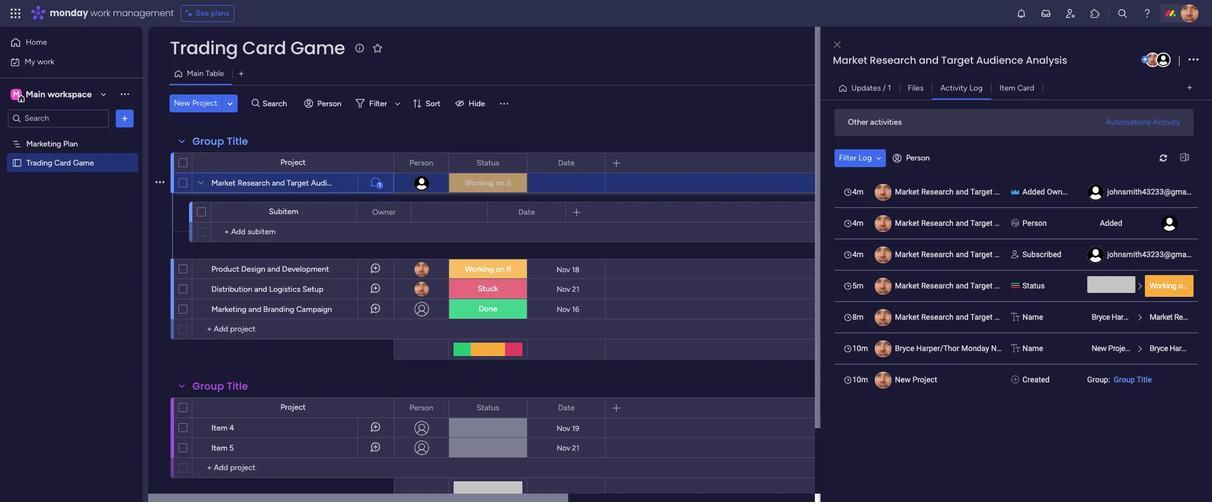 Task type: locate. For each thing, give the bounding box(es) containing it.
work inside my work button
[[37, 57, 54, 66]]

18
[[572, 265, 579, 274]]

nov
[[557, 265, 570, 274], [557, 285, 570, 293], [557, 305, 570, 313], [557, 424, 570, 433], [557, 444, 570, 452]]

title
[[227, 134, 248, 148], [1137, 375, 1152, 384], [227, 379, 248, 393]]

Person field
[[407, 157, 436, 169], [407, 402, 436, 414]]

nov down nov 19
[[557, 444, 570, 452]]

owner down the 1 button
[[372, 207, 396, 217]]

1 status field from the top
[[474, 157, 502, 169]]

analysis right dapulse text column icon
[[1029, 312, 1058, 321]]

0 vertical spatial marketing
[[26, 139, 61, 148]]

marketing for marketing plan
[[26, 139, 61, 148]]

filter inside popup button
[[369, 99, 387, 108]]

3 nov from the top
[[557, 305, 570, 313]]

add view image
[[239, 70, 244, 78], [1187, 84, 1192, 92]]

hide
[[469, 99, 485, 108]]

nov down nov 18
[[557, 285, 570, 293]]

see
[[196, 8, 209, 18]]

5 nov from the top
[[557, 444, 570, 452]]

10m for bryce harper/thor monday night promo
[[852, 344, 868, 353]]

market research and target audience analysis inside field
[[833, 53, 1067, 67]]

night for promo
[[991, 344, 1010, 353]]

1 10m from the top
[[852, 344, 868, 353]]

audience up item card
[[976, 53, 1023, 67]]

inbox image
[[1040, 8, 1051, 19]]

group:
[[1087, 375, 1110, 384]]

my
[[25, 57, 35, 66]]

market research and target audience analysis down v2 surface invite image
[[895, 281, 1058, 290]]

1 horizontal spatial 1
[[888, 83, 891, 93]]

harper/thor for bryce harper/thor monday night pro
[[1112, 312, 1152, 321]]

0 vertical spatial 10m
[[852, 344, 868, 353]]

21 down 18
[[572, 285, 579, 293]]

1 name from the top
[[1022, 312, 1043, 321]]

bryce for bryce harper/thor monday night promo
[[895, 344, 914, 353]]

Market Research and Target Audience Analysis field
[[830, 53, 1139, 68]]

game left show board description image at the top of page
[[290, 35, 345, 60]]

nov 21 down nov 18
[[557, 285, 579, 293]]

audience down new crown icon
[[994, 218, 1027, 227]]

nov for product design and development
[[557, 265, 570, 274]]

1 horizontal spatial added
[[1100, 218, 1122, 227]]

1 horizontal spatial activity
[[1153, 117, 1180, 127]]

0 vertical spatial monday
[[1154, 312, 1180, 321]]

person
[[317, 99, 341, 108], [906, 153, 930, 163], [409, 158, 433, 168], [1022, 218, 1047, 227], [409, 403, 433, 412]]

1 vertical spatial date field
[[515, 206, 538, 218]]

market research and target audience analysis down v2 multiple person column image
[[895, 250, 1058, 259]]

1 vertical spatial person field
[[407, 402, 436, 414]]

1 vertical spatial status field
[[474, 402, 502, 414]]

name
[[1022, 312, 1043, 321], [1022, 344, 1043, 353]]

1 horizontal spatial person button
[[888, 149, 937, 167]]

Status field
[[474, 157, 502, 169], [474, 402, 502, 414]]

filter inside button
[[839, 153, 857, 162]]

21 down 19 on the bottom of page
[[572, 444, 579, 452]]

marketing plan
[[26, 139, 78, 148]]

market
[[833, 53, 867, 67], [211, 178, 236, 188], [895, 187, 919, 196], [895, 218, 919, 227], [895, 250, 919, 259], [895, 281, 919, 290], [895, 312, 919, 321], [1150, 312, 1173, 321]]

group title down new project button on the top
[[192, 134, 248, 148]]

0 vertical spatial item
[[999, 83, 1015, 93]]

0 horizontal spatial bryce
[[895, 344, 914, 353]]

0 vertical spatial angle down image
[[227, 99, 233, 108]]

0 horizontal spatial 1
[[379, 182, 381, 188]]

group title
[[192, 134, 248, 148], [192, 379, 248, 393]]

market research and target audience analysis for status
[[895, 281, 1058, 290]]

management
[[113, 7, 174, 20]]

/
[[883, 83, 886, 93]]

night left pro
[[1182, 312, 1200, 321]]

group title field for date
[[190, 134, 251, 149]]

0 vertical spatial options image
[[1189, 52, 1199, 67]]

market research and target audience analysis up bryce harper/thor monday night promo
[[895, 312, 1058, 321]]

1 inside the 1 button
[[379, 182, 381, 188]]

activity log
[[940, 83, 983, 93]]

1 up owner field
[[379, 182, 381, 188]]

title for person
[[227, 134, 248, 148]]

activity
[[940, 83, 968, 93], [1153, 117, 1180, 127]]

item down market research and target audience analysis field
[[999, 83, 1015, 93]]

option
[[0, 134, 143, 136]]

audience for person
[[994, 218, 1027, 227]]

1 vertical spatial working
[[465, 265, 494, 274]]

Group Title field
[[190, 134, 251, 149], [190, 379, 251, 394]]

notifications image
[[1016, 8, 1027, 19]]

1 horizontal spatial filter
[[839, 153, 857, 162]]

work right the monday
[[90, 7, 110, 20]]

target for subscribed
[[970, 250, 992, 259]]

Date field
[[555, 157, 577, 169], [515, 206, 538, 218], [555, 402, 577, 414]]

target for name
[[970, 312, 992, 321]]

2 horizontal spatial card
[[1017, 83, 1034, 93]]

files
[[908, 83, 924, 93]]

card
[[242, 35, 286, 60], [1017, 83, 1034, 93], [54, 158, 71, 168]]

owner inside "list box"
[[1047, 187, 1069, 196]]

audience
[[976, 53, 1023, 67], [311, 178, 344, 188], [994, 187, 1027, 196], [994, 218, 1027, 227], [994, 250, 1027, 259], [994, 281, 1027, 290], [994, 312, 1027, 321]]

audience left the 1 button
[[311, 178, 344, 188]]

market research and target audience analysis
[[833, 53, 1067, 67], [211, 178, 375, 188], [895, 187, 1058, 196], [895, 218, 1058, 227], [895, 250, 1058, 259], [895, 281, 1058, 290], [895, 312, 1058, 321]]

it
[[506, 178, 511, 188], [506, 265, 511, 274], [1188, 281, 1192, 290]]

1 vertical spatial group title field
[[190, 379, 251, 394]]

trading card game
[[170, 35, 345, 60], [26, 158, 94, 168]]

marketing down distribution
[[211, 305, 246, 314]]

public board image
[[12, 157, 22, 168]]

1 horizontal spatial add view image
[[1187, 84, 1192, 92]]

work right "my"
[[37, 57, 54, 66]]

title for date
[[227, 379, 248, 393]]

0 horizontal spatial harper/thor
[[916, 344, 959, 353]]

night
[[1182, 312, 1200, 321], [991, 344, 1010, 353]]

main left "table"
[[187, 69, 204, 78]]

trading
[[170, 35, 238, 60], [26, 158, 52, 168]]

date for status
[[558, 158, 575, 168]]

1 21 from the top
[[572, 285, 579, 293]]

2 johnsmith43233@gmail.com link from the top
[[1107, 250, 1208, 259]]

1 vertical spatial johnsmith43233@gmail.com link
[[1107, 250, 1208, 259]]

nov for marketing and branding campaign
[[557, 305, 570, 313]]

0 vertical spatial card
[[242, 35, 286, 60]]

item inside button
[[999, 83, 1015, 93]]

owner right new crown icon
[[1047, 187, 1069, 196]]

angle down image right filter log
[[876, 154, 881, 162]]

2 horizontal spatial new
[[1092, 344, 1107, 353]]

main inside "button"
[[187, 69, 204, 78]]

0 vertical spatial status field
[[474, 157, 502, 169]]

1 vertical spatial main
[[26, 89, 45, 99]]

0 horizontal spatial new project
[[174, 98, 217, 108]]

angle down image
[[227, 99, 233, 108], [876, 154, 881, 162]]

new crown image
[[1011, 186, 1019, 197]]

2 name from the top
[[1022, 344, 1043, 353]]

date field for owner
[[515, 206, 538, 218]]

monday
[[1154, 312, 1180, 321], [961, 344, 989, 353]]

0 vertical spatial nov 21
[[557, 285, 579, 293]]

2 21 from the top
[[572, 444, 579, 452]]

0 vertical spatial 21
[[572, 285, 579, 293]]

main
[[187, 69, 204, 78], [26, 89, 45, 99]]

21
[[572, 285, 579, 293], [572, 444, 579, 452]]

main for main table
[[187, 69, 204, 78]]

analysis down subscribed
[[1029, 281, 1058, 290]]

log
[[969, 83, 983, 93], [859, 153, 872, 162]]

target
[[941, 53, 974, 67], [287, 178, 309, 188], [970, 187, 992, 196], [970, 218, 992, 227], [970, 250, 992, 259], [970, 281, 992, 290], [970, 312, 992, 321]]

10m for new project
[[852, 375, 868, 384]]

0 vertical spatial add view image
[[239, 70, 244, 78]]

log down other
[[859, 153, 872, 162]]

it inside "list box"
[[1188, 281, 1192, 290]]

status
[[477, 158, 499, 168], [1022, 281, 1045, 290], [477, 403, 499, 412]]

1 vertical spatial night
[[991, 344, 1010, 353]]

1 horizontal spatial log
[[969, 83, 983, 93]]

log inside filter log button
[[859, 153, 872, 162]]

+ Add project text field
[[198, 461, 389, 475]]

1 vertical spatial card
[[1017, 83, 1034, 93]]

4
[[229, 423, 234, 433]]

0 vertical spatial work
[[90, 7, 110, 20]]

1 person field from the top
[[407, 157, 436, 169]]

bryce for bryce harper/thor m
[[1150, 344, 1168, 353]]

harper/thor for bryce harper/thor m
[[1170, 344, 1210, 353]]

2 nov from the top
[[557, 285, 570, 293]]

angle down image inside filter log button
[[876, 154, 881, 162]]

Search field
[[260, 96, 293, 111]]

nov for item 5
[[557, 444, 570, 452]]

2 4m from the top
[[852, 218, 864, 227]]

1 4m from the top
[[852, 187, 864, 196]]

nov left 19 on the bottom of page
[[557, 424, 570, 433]]

1 vertical spatial added
[[1100, 218, 1122, 227]]

trading right public board icon
[[26, 158, 52, 168]]

analysis up item card
[[1026, 53, 1067, 67]]

1 vertical spatial angle down image
[[876, 154, 881, 162]]

0 vertical spatial date field
[[555, 157, 577, 169]]

trading card game down marketing plan
[[26, 158, 94, 168]]

1 inside updates / 1 button
[[888, 83, 891, 93]]

1 vertical spatial item
[[211, 423, 227, 433]]

1 group title field from the top
[[190, 134, 251, 149]]

monday for promo
[[961, 344, 989, 353]]

m inside "list box"
[[1212, 344, 1212, 353]]

monday left dapulse text column image
[[961, 344, 989, 353]]

4 nov from the top
[[557, 424, 570, 433]]

0 horizontal spatial marketing
[[26, 139, 61, 148]]

audience down v2 surface invite image
[[994, 281, 1027, 290]]

audience up dapulse text column image
[[994, 312, 1027, 321]]

log for filter log
[[859, 153, 872, 162]]

1 vertical spatial add view image
[[1187, 84, 1192, 92]]

monday up bryce harper/thor m
[[1154, 312, 1180, 321]]

1 vertical spatial trading card game
[[26, 158, 94, 168]]

analysis up owner field
[[346, 178, 375, 188]]

2 person field from the top
[[407, 402, 436, 414]]

main inside workspace selection element
[[26, 89, 45, 99]]

options image
[[1189, 52, 1199, 67], [119, 113, 130, 124]]

1 horizontal spatial trading
[[170, 35, 238, 60]]

1 vertical spatial johnsmith43233@gmail.com
[[1107, 250, 1208, 259]]

log inside the activity log button
[[969, 83, 983, 93]]

0 vertical spatial owner
[[1047, 187, 1069, 196]]

1 horizontal spatial game
[[290, 35, 345, 60]]

1 vertical spatial log
[[859, 153, 872, 162]]

2 vertical spatial date
[[558, 403, 575, 412]]

2 10m from the top
[[852, 375, 868, 384]]

1 horizontal spatial new project
[[895, 375, 937, 384]]

work
[[90, 7, 110, 20], [37, 57, 54, 66]]

0 vertical spatial group title field
[[190, 134, 251, 149]]

0 vertical spatial person field
[[407, 157, 436, 169]]

trading card game up "table"
[[170, 35, 345, 60]]

new project inside button
[[174, 98, 217, 108]]

0 horizontal spatial log
[[859, 153, 872, 162]]

working
[[465, 178, 494, 188], [465, 265, 494, 274], [1150, 281, 1176, 290]]

0 horizontal spatial work
[[37, 57, 54, 66]]

1 horizontal spatial harper/thor
[[1112, 312, 1152, 321]]

0 vertical spatial 4m
[[852, 187, 864, 196]]

subitem
[[269, 207, 298, 216]]

audience up v2 multiple person column image
[[994, 187, 1027, 196]]

marketing
[[26, 139, 61, 148], [211, 305, 246, 314]]

item 4
[[211, 423, 234, 433]]

1 vertical spatial options image
[[119, 113, 130, 124]]

name right dapulse text column image
[[1022, 344, 1043, 353]]

2 vertical spatial item
[[211, 444, 227, 453]]

name right dapulse text column icon
[[1022, 312, 1043, 321]]

market research and target audience analysis for subscribed
[[895, 250, 1058, 259]]

help image
[[1142, 8, 1153, 19]]

1 nov from the top
[[557, 265, 570, 274]]

invite members image
[[1065, 8, 1076, 19]]

Trading Card Game field
[[167, 35, 348, 60]]

m down an
[[1212, 344, 1212, 353]]

product design and development
[[211, 265, 329, 274]]

1 vertical spatial filter
[[839, 153, 857, 162]]

log down market research and target audience analysis field
[[969, 83, 983, 93]]

and
[[919, 53, 939, 67], [272, 178, 285, 188], [956, 187, 969, 196], [956, 218, 969, 227], [956, 250, 969, 259], [267, 265, 280, 274], [956, 281, 969, 290], [254, 285, 267, 294], [248, 305, 261, 314], [956, 312, 969, 321]]

item for item 4
[[211, 423, 227, 433]]

updates / 1
[[851, 83, 891, 93]]

group right group: at the right
[[1114, 375, 1135, 384]]

m
[[13, 89, 20, 99], [1212, 344, 1212, 353]]

1 vertical spatial group title
[[192, 379, 248, 393]]

group title field up item 4
[[190, 379, 251, 394]]

1 johnsmith43233@gmail.com link from the top
[[1107, 187, 1208, 196]]

johnsmith43233@gmail.com for 2nd johnsmith43233@gmail.com link from the top
[[1107, 250, 1208, 259]]

0 horizontal spatial game
[[73, 158, 94, 168]]

0 horizontal spatial owner
[[372, 207, 396, 217]]

1 johnsmith43233@gmail.com from the top
[[1107, 187, 1208, 196]]

1 vertical spatial new project
[[1092, 344, 1131, 353]]

harper/thor
[[1112, 312, 1152, 321], [916, 344, 959, 353], [1170, 344, 1210, 353]]

my work button
[[7, 53, 120, 71]]

new project button
[[169, 95, 222, 112]]

night left dapulse text column image
[[991, 344, 1010, 353]]

v2 multiple person column image
[[1011, 217, 1019, 229]]

group title up item 4
[[192, 379, 248, 393]]

nov 21 down nov 19
[[557, 444, 579, 452]]

1 horizontal spatial monday
[[1154, 312, 1180, 321]]

1 vertical spatial monday
[[961, 344, 989, 353]]

filter for filter
[[369, 99, 387, 108]]

item left 5
[[211, 444, 227, 453]]

group
[[192, 134, 224, 148], [1114, 375, 1135, 384], [192, 379, 224, 393]]

done
[[479, 304, 497, 314]]

4m
[[852, 187, 864, 196], [852, 218, 864, 227], [852, 250, 864, 259]]

0 vertical spatial name
[[1022, 312, 1043, 321]]

new project
[[174, 98, 217, 108], [1092, 344, 1131, 353], [895, 375, 937, 384]]

2 vertical spatial status
[[477, 403, 499, 412]]

market research and target audience analysis up activity log
[[833, 53, 1067, 67]]

group title field for person
[[190, 379, 251, 394]]

johnsmith43233@gmail.com image
[[1156, 53, 1171, 67]]

night for pro
[[1182, 312, 1200, 321]]

audience for subscribed
[[994, 250, 1027, 259]]

+ Add project text field
[[198, 323, 389, 336]]

work for my
[[37, 57, 54, 66]]

analysis for name
[[1029, 312, 1058, 321]]

0 vertical spatial johnsmith43233@gmail.com link
[[1107, 187, 1208, 196]]

main right workspace icon
[[26, 89, 45, 99]]

0 vertical spatial it
[[506, 178, 511, 188]]

date for owner
[[518, 207, 535, 217]]

person button down activities
[[888, 149, 937, 167]]

person button right search field
[[300, 95, 348, 112]]

2 status field from the top
[[474, 402, 502, 414]]

0 vertical spatial main
[[187, 69, 204, 78]]

market research and target audience analysis down new crown icon
[[895, 218, 1058, 227]]

target for person
[[970, 218, 992, 227]]

0 horizontal spatial night
[[991, 344, 1010, 353]]

0 vertical spatial 1
[[888, 83, 891, 93]]

main table
[[187, 69, 224, 78]]

trading up main table
[[170, 35, 238, 60]]

game down plan
[[73, 158, 94, 168]]

group up item 4
[[192, 379, 224, 393]]

analysis
[[1026, 53, 1067, 67], [346, 178, 375, 188], [1029, 187, 1058, 196], [1029, 218, 1058, 227], [1029, 250, 1058, 259], [1029, 281, 1058, 290], [1029, 312, 1058, 321]]

card for the trading card game "field"
[[242, 35, 286, 60]]

automations
[[1106, 117, 1151, 127]]

analysis for subscribed
[[1029, 250, 1058, 259]]

files button
[[899, 79, 932, 97]]

2 johnsmith43233@gmail.com from the top
[[1107, 250, 1208, 259]]

activity right files
[[940, 83, 968, 93]]

1 nov 21 from the top
[[557, 285, 579, 293]]

group down new project button on the top
[[192, 134, 224, 148]]

project
[[192, 98, 217, 108], [280, 158, 306, 167], [1108, 344, 1131, 353], [912, 375, 937, 384], [280, 403, 306, 412]]

activity up refresh image
[[1153, 117, 1180, 127]]

nov left 18
[[557, 265, 570, 274]]

1 horizontal spatial work
[[90, 7, 110, 20]]

1 horizontal spatial list box
[[834, 176, 1212, 395]]

1 horizontal spatial main
[[187, 69, 204, 78]]

options image down workspace options icon
[[119, 113, 130, 124]]

date
[[558, 158, 575, 168], [518, 207, 535, 217], [558, 403, 575, 412]]

export to excel image
[[1176, 154, 1194, 162]]

owner
[[1047, 187, 1069, 196], [372, 207, 396, 217]]

2 horizontal spatial new project
[[1092, 344, 1131, 353]]

2 group title from the top
[[192, 379, 248, 393]]

filter button
[[351, 95, 404, 112]]

nov left '16'
[[557, 305, 570, 313]]

1 vertical spatial activity
[[1153, 117, 1180, 127]]

market research an
[[1150, 312, 1212, 321]]

0 vertical spatial date
[[558, 158, 575, 168]]

updates
[[851, 83, 881, 93]]

3 4m from the top
[[852, 250, 864, 259]]

arrow down image
[[391, 97, 404, 110]]

filter left arrow down image
[[369, 99, 387, 108]]

1 vertical spatial m
[[1212, 344, 1212, 353]]

list box
[[0, 132, 143, 323], [834, 176, 1212, 395]]

an
[[1206, 312, 1212, 321]]

m inside workspace icon
[[13, 89, 20, 99]]

options image right johnsmith43233@gmail.com icon at the right top of the page
[[1189, 52, 1199, 67]]

product
[[211, 265, 239, 274]]

person inside "list box"
[[1022, 218, 1047, 227]]

new
[[174, 98, 190, 108], [1092, 344, 1107, 353], [895, 375, 911, 384]]

analysis right v2 surface invite image
[[1029, 250, 1058, 259]]

johnsmith43233@gmail.com
[[1107, 187, 1208, 196], [1107, 250, 1208, 259]]

market research and target audience analysis up subitem
[[211, 178, 375, 188]]

audience for name
[[994, 312, 1027, 321]]

target inside field
[[941, 53, 974, 67]]

1
[[888, 83, 891, 93], [379, 182, 381, 188]]

0 vertical spatial activity
[[940, 83, 968, 93]]

added for added owner
[[1022, 187, 1045, 196]]

nov 16
[[557, 305, 579, 313]]

bryce
[[1092, 312, 1110, 321], [895, 344, 914, 353], [1150, 344, 1168, 353]]

harper/thor for bryce harper/thor monday night promo
[[916, 344, 959, 353]]

5
[[229, 444, 234, 453]]

analysis right v2 multiple person column image
[[1029, 218, 1058, 227]]

design
[[241, 265, 265, 274]]

new inside button
[[174, 98, 190, 108]]

filter down other
[[839, 153, 857, 162]]

1 vertical spatial 21
[[572, 444, 579, 452]]

0 horizontal spatial main
[[26, 89, 45, 99]]

audience down v2 multiple person column image
[[994, 250, 1027, 259]]

item
[[999, 83, 1015, 93], [211, 423, 227, 433], [211, 444, 227, 453]]

item left "4"
[[211, 423, 227, 433]]

v2 surface invite image
[[1011, 249, 1019, 260]]

marketing for marketing and branding campaign
[[211, 305, 246, 314]]

1 vertical spatial person button
[[888, 149, 937, 167]]

Search in workspace field
[[23, 112, 93, 125]]

2 group title field from the top
[[190, 379, 251, 394]]

16
[[572, 305, 579, 313]]

0 vertical spatial night
[[1182, 312, 1200, 321]]

marketing left plan
[[26, 139, 61, 148]]

market research and target audience analysis up v2 multiple person column image
[[895, 187, 1058, 196]]

10m
[[852, 344, 868, 353], [852, 375, 868, 384]]

1 horizontal spatial bryce
[[1092, 312, 1110, 321]]

sort button
[[408, 95, 447, 112]]

group title field down new project button on the top
[[190, 134, 251, 149]]

analysis right new crown icon
[[1029, 187, 1058, 196]]

branding
[[263, 305, 294, 314]]

1 group title from the top
[[192, 134, 248, 148]]

1 vertical spatial 1
[[379, 182, 381, 188]]

1 right /
[[888, 83, 891, 93]]

angle down image left v2 search icon
[[227, 99, 233, 108]]

workspace image
[[11, 88, 22, 100]]

card inside button
[[1017, 83, 1034, 93]]

monday for pro
[[1154, 312, 1180, 321]]

group title for person
[[192, 134, 248, 148]]

0 vertical spatial status
[[477, 158, 499, 168]]

2 vertical spatial new
[[895, 375, 911, 384]]

hide button
[[451, 95, 492, 112]]

m left main workspace
[[13, 89, 20, 99]]

project inside button
[[192, 98, 217, 108]]

1 vertical spatial nov 21
[[557, 444, 579, 452]]

workspace selection element
[[11, 88, 93, 102]]



Task type: vqa. For each thing, say whether or not it's contained in the screenshot.
Product
yes



Task type: describe. For each thing, give the bounding box(es) containing it.
automations activity button
[[1101, 113, 1185, 131]]

logistics
[[269, 285, 300, 294]]

group: group title
[[1087, 375, 1152, 384]]

status for person
[[477, 158, 499, 168]]

4m for person
[[852, 218, 864, 227]]

table
[[206, 69, 224, 78]]

audience inside field
[[976, 53, 1023, 67]]

2 nov 21 from the top
[[557, 444, 579, 452]]

see plans
[[196, 8, 229, 18]]

status field for person
[[474, 157, 502, 169]]

1 vertical spatial working on it
[[465, 265, 511, 274]]

activity inside button
[[1153, 117, 1180, 127]]

2 vertical spatial working
[[1150, 281, 1176, 290]]

refresh image
[[1154, 154, 1172, 162]]

target for added owner
[[970, 187, 992, 196]]

name for promo
[[1022, 344, 1043, 353]]

dapulse text column image
[[1011, 311, 1020, 323]]

home button
[[7, 34, 120, 51]]

19
[[572, 424, 579, 433]]

see plans button
[[180, 5, 234, 22]]

bryce for bryce harper/thor monday night pro
[[1092, 312, 1110, 321]]

filter for filter log
[[839, 153, 857, 162]]

2 vertical spatial working on it
[[1150, 281, 1192, 290]]

james peterson image
[[1145, 53, 1160, 67]]

group for person
[[192, 134, 224, 148]]

distribution and logistics setup
[[211, 285, 323, 294]]

development
[[282, 265, 329, 274]]

filter log
[[839, 153, 872, 162]]

market research and target audience analysis for name
[[895, 312, 1058, 321]]

dapulse plus image
[[1011, 374, 1019, 386]]

item card
[[999, 83, 1034, 93]]

0 horizontal spatial card
[[54, 158, 71, 168]]

audience for status
[[994, 281, 1027, 290]]

log for activity log
[[969, 83, 983, 93]]

workspace
[[47, 89, 92, 99]]

setup
[[302, 285, 323, 294]]

home
[[26, 37, 47, 47]]

bryce harper/thor monday night promo
[[895, 344, 1035, 353]]

nov 19
[[557, 424, 579, 433]]

search everything image
[[1117, 8, 1128, 19]]

1 vertical spatial it
[[506, 265, 511, 274]]

1 vertical spatial new
[[1092, 344, 1107, 353]]

analysis for person
[[1029, 218, 1058, 227]]

0 vertical spatial working
[[465, 178, 494, 188]]

activity inside button
[[940, 83, 968, 93]]

monday
[[50, 7, 88, 20]]

target for status
[[970, 281, 992, 290]]

nov 18
[[557, 265, 579, 274]]

1 vertical spatial trading
[[26, 158, 52, 168]]

main table button
[[169, 65, 232, 83]]

0 vertical spatial game
[[290, 35, 345, 60]]

main for main workspace
[[26, 89, 45, 99]]

other
[[848, 117, 868, 127]]

market research and target audience analysis for added owner
[[895, 187, 1058, 196]]

add to favorites image
[[372, 42, 383, 53]]

status for date
[[477, 403, 499, 412]]

dapulse text column image
[[1011, 343, 1020, 354]]

Owner field
[[369, 206, 399, 218]]

card for 'item card' button
[[1017, 83, 1034, 93]]

status field for date
[[474, 402, 502, 414]]

2 vertical spatial on
[[1178, 281, 1186, 290]]

list box containing 4m
[[834, 176, 1212, 395]]

stuck
[[478, 284, 498, 294]]

4m for added owner
[[852, 187, 864, 196]]

activity log button
[[932, 79, 991, 97]]

bryce harper/thor m
[[1150, 344, 1212, 353]]

sort
[[426, 99, 441, 108]]

pro
[[1201, 312, 1212, 321]]

show board description image
[[353, 43, 366, 54]]

subscribed
[[1022, 250, 1061, 259]]

promo
[[1012, 344, 1035, 353]]

4m for subscribed
[[852, 250, 864, 259]]

1 vertical spatial on
[[496, 265, 505, 274]]

5m
[[852, 281, 864, 290]]

1 vertical spatial game
[[73, 158, 94, 168]]

0 vertical spatial working on it
[[465, 178, 511, 188]]

plans
[[211, 8, 229, 18]]

select product image
[[10, 8, 21, 19]]

analysis for status
[[1029, 281, 1058, 290]]

apps image
[[1090, 8, 1101, 19]]

campaign
[[296, 305, 332, 314]]

1 vertical spatial status
[[1022, 281, 1045, 290]]

group title for date
[[192, 379, 248, 393]]

added owner
[[1022, 187, 1069, 196]]

list box containing marketing plan
[[0, 132, 143, 323]]

name for audience
[[1022, 312, 1043, 321]]

menu image
[[498, 98, 510, 109]]

johnsmith43233@gmail.com for first johnsmith43233@gmail.com link from the top
[[1107, 187, 1208, 196]]

analysis for added owner
[[1029, 187, 1058, 196]]

dapulse addbtn image
[[1142, 56, 1149, 63]]

date field for status
[[555, 157, 577, 169]]

other activities
[[848, 117, 902, 127]]

0 horizontal spatial trading card game
[[26, 158, 94, 168]]

0 vertical spatial trading
[[170, 35, 238, 60]]

workspace options image
[[119, 89, 130, 100]]

distribution
[[211, 285, 252, 294]]

item for item 5
[[211, 444, 227, 453]]

automations activity
[[1106, 117, 1180, 127]]

owner inside field
[[372, 207, 396, 217]]

1 horizontal spatial options image
[[1189, 52, 1199, 67]]

filter log button
[[834, 149, 886, 167]]

1 horizontal spatial trading card game
[[170, 35, 345, 60]]

market inside market research and target audience analysis field
[[833, 53, 867, 67]]

marketing and branding campaign
[[211, 305, 332, 314]]

analysis inside market research and target audience analysis field
[[1026, 53, 1067, 67]]

added for added
[[1100, 218, 1122, 227]]

updates / 1 button
[[834, 79, 899, 97]]

work for monday
[[90, 7, 110, 20]]

activities
[[870, 117, 902, 127]]

plan
[[63, 139, 78, 148]]

0 horizontal spatial angle down image
[[227, 99, 233, 108]]

monday work management
[[50, 7, 174, 20]]

0 vertical spatial person button
[[300, 95, 348, 112]]

1 button
[[357, 173, 394, 193]]

0 horizontal spatial add view image
[[239, 70, 244, 78]]

item 5
[[211, 444, 234, 453]]

audience for added owner
[[994, 187, 1027, 196]]

item card button
[[991, 79, 1043, 97]]

market research and target audience analysis for person
[[895, 218, 1058, 227]]

group for date
[[192, 379, 224, 393]]

v2 search image
[[252, 97, 260, 110]]

created
[[1022, 375, 1050, 384]]

bryce harper/thor monday night pro
[[1092, 312, 1212, 321]]

research inside field
[[870, 53, 916, 67]]

2 vertical spatial date field
[[555, 402, 577, 414]]

0 vertical spatial on
[[496, 178, 505, 188]]

main workspace
[[26, 89, 92, 99]]

james peterson image
[[1181, 4, 1199, 22]]

dapulse drag 2 image
[[822, 252, 826, 265]]

close image
[[834, 41, 841, 49]]

and inside field
[[919, 53, 939, 67]]

item for item card
[[999, 83, 1015, 93]]

my work
[[25, 57, 54, 66]]

8m
[[852, 312, 864, 321]]

+ Add subitem text field
[[216, 225, 333, 239]]



